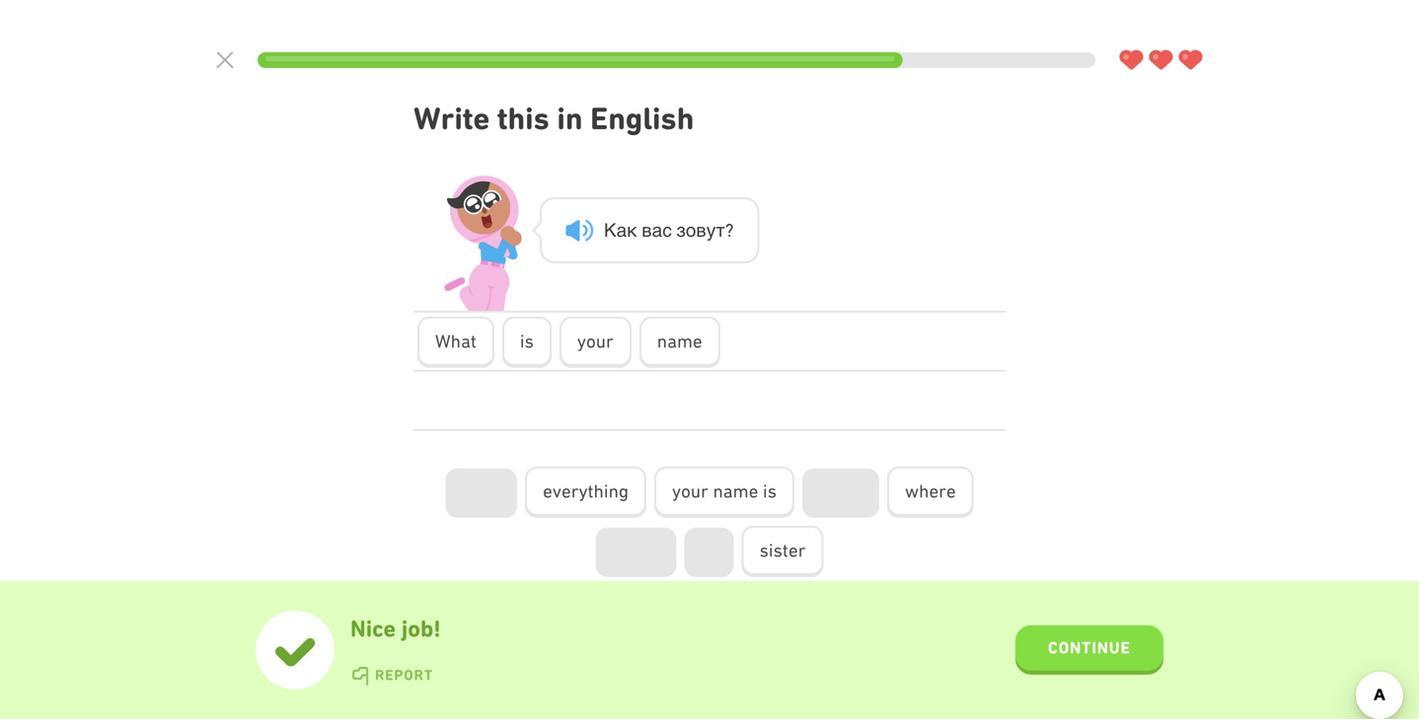 Task type: vqa. For each thing, say whether or not it's contained in the screenshot.
"CHEST" image
no



Task type: locate. For each thing, give the bounding box(es) containing it.
your inside button
[[672, 481, 708, 502]]

2 а from the left
[[652, 220, 662, 241]]

в left т
[[696, 220, 706, 241]]

english
[[590, 100, 694, 137]]

1 horizontal spatial а
[[652, 220, 662, 241]]

everything
[[543, 481, 629, 502]]

where
[[905, 481, 956, 502]]

is up 'sister'
[[763, 481, 777, 502]]

0 vertical spatial your
[[577, 331, 614, 352]]

0 horizontal spatial is
[[520, 331, 534, 352]]

1 horizontal spatial в
[[696, 220, 706, 241]]

name right your button
[[657, 331, 702, 352]]

sister button
[[742, 526, 823, 577]]

в
[[642, 220, 652, 241], [696, 220, 706, 241]]

name
[[657, 331, 702, 352], [713, 481, 758, 502]]

1 а from the left
[[616, 220, 627, 241]]

0 horizontal spatial а
[[616, 220, 627, 241]]

is inside button
[[520, 331, 534, 352]]

your
[[577, 331, 614, 352], [672, 481, 708, 502]]

к
[[627, 220, 637, 241]]

1 vertical spatial is
[[763, 481, 777, 502]]

у
[[706, 220, 716, 241]]

а for к
[[616, 220, 627, 241]]

is button
[[502, 317, 552, 368]]

0 vertical spatial name
[[657, 331, 702, 352]]

0 vertical spatial is
[[520, 331, 534, 352]]

а left в а с
[[616, 220, 627, 241]]

is inside button
[[763, 481, 777, 502]]

everything button
[[525, 467, 646, 518]]

your for your name is
[[672, 481, 708, 502]]

nice job!
[[350, 615, 441, 643]]

а for в
[[652, 220, 662, 241]]

0 horizontal spatial your
[[577, 331, 614, 352]]

name up sister 'button'
[[713, 481, 758, 502]]

is left your button
[[520, 331, 534, 352]]

1 vertical spatial name
[[713, 481, 758, 502]]

1 horizontal spatial your
[[672, 481, 708, 502]]

your for your
[[577, 331, 614, 352]]

nice
[[350, 615, 396, 643]]

в right к
[[642, 220, 652, 241]]

your inside button
[[577, 331, 614, 352]]

what
[[435, 331, 477, 352]]

о
[[686, 220, 696, 241]]

а
[[616, 220, 627, 241], [652, 220, 662, 241]]

is
[[520, 331, 534, 352], [763, 481, 777, 502]]

а left з
[[652, 220, 662, 241]]

0 horizontal spatial в
[[642, 220, 652, 241]]

2 в from the left
[[696, 220, 706, 241]]

progress bar
[[258, 52, 1095, 68]]

1 vertical spatial your
[[672, 481, 708, 502]]

0 horizontal spatial name
[[657, 331, 702, 352]]

1 horizontal spatial is
[[763, 481, 777, 502]]



Task type: describe. For each thing, give the bounding box(es) containing it.
т
[[716, 220, 725, 241]]

report button
[[350, 667, 433, 686]]

к
[[604, 220, 616, 241]]

what button
[[417, 317, 494, 368]]

з
[[676, 220, 686, 241]]

name button
[[639, 317, 720, 368]]

write this in english
[[413, 100, 694, 137]]

в а с
[[642, 220, 672, 241]]

report
[[375, 667, 433, 684]]

write
[[413, 100, 490, 137]]

your name is
[[672, 481, 777, 502]]

job!
[[401, 615, 441, 643]]

your name is button
[[654, 467, 794, 518]]

к а к
[[604, 220, 637, 241]]

?
[[725, 220, 734, 241]]

continue
[[1048, 638, 1131, 658]]

your button
[[559, 317, 631, 368]]

where button
[[887, 467, 974, 518]]

1 horizontal spatial name
[[713, 481, 758, 502]]

sister
[[759, 540, 806, 561]]

in
[[557, 100, 583, 137]]

с
[[662, 220, 672, 241]]

continue button
[[1015, 626, 1163, 675]]

з о в у т ?
[[676, 220, 734, 241]]

this
[[497, 100, 549, 137]]

1 в from the left
[[642, 220, 652, 241]]



